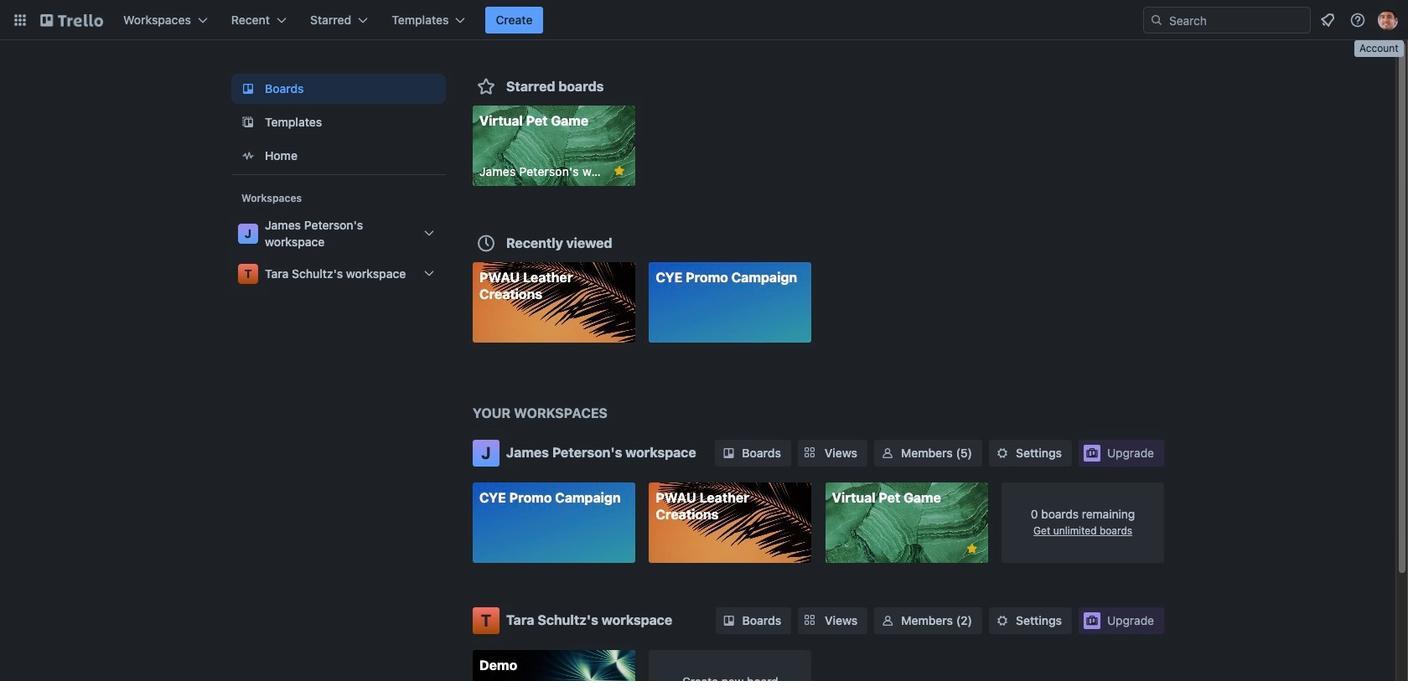 Task type: locate. For each thing, give the bounding box(es) containing it.
sm image
[[720, 445, 737, 462], [879, 445, 896, 462], [994, 445, 1011, 462], [721, 612, 737, 629]]

1 horizontal spatial sm image
[[994, 612, 1011, 629]]

open information menu image
[[1350, 12, 1366, 29]]

template board image
[[238, 112, 258, 132]]

click to unstar this board. it will be removed from your starred list. image
[[965, 542, 980, 557]]

james peterson (jamespeterson93) image
[[1378, 10, 1398, 30]]

board image
[[238, 79, 258, 99]]

back to home image
[[40, 7, 103, 34]]

0 horizontal spatial sm image
[[880, 612, 896, 629]]

sm image
[[880, 612, 896, 629], [994, 612, 1011, 629]]

primary element
[[0, 0, 1408, 40]]

2 sm image from the left
[[994, 612, 1011, 629]]

1 sm image from the left
[[880, 612, 896, 629]]

0 notifications image
[[1318, 10, 1338, 30]]

tooltip
[[1355, 40, 1404, 57]]



Task type: vqa. For each thing, say whether or not it's contained in the screenshot.
text field
no



Task type: describe. For each thing, give the bounding box(es) containing it.
home image
[[238, 146, 258, 166]]

search image
[[1150, 13, 1164, 27]]

Search field
[[1143, 7, 1311, 34]]

click to unstar this board. it will be removed from your starred list. image
[[612, 163, 627, 179]]



